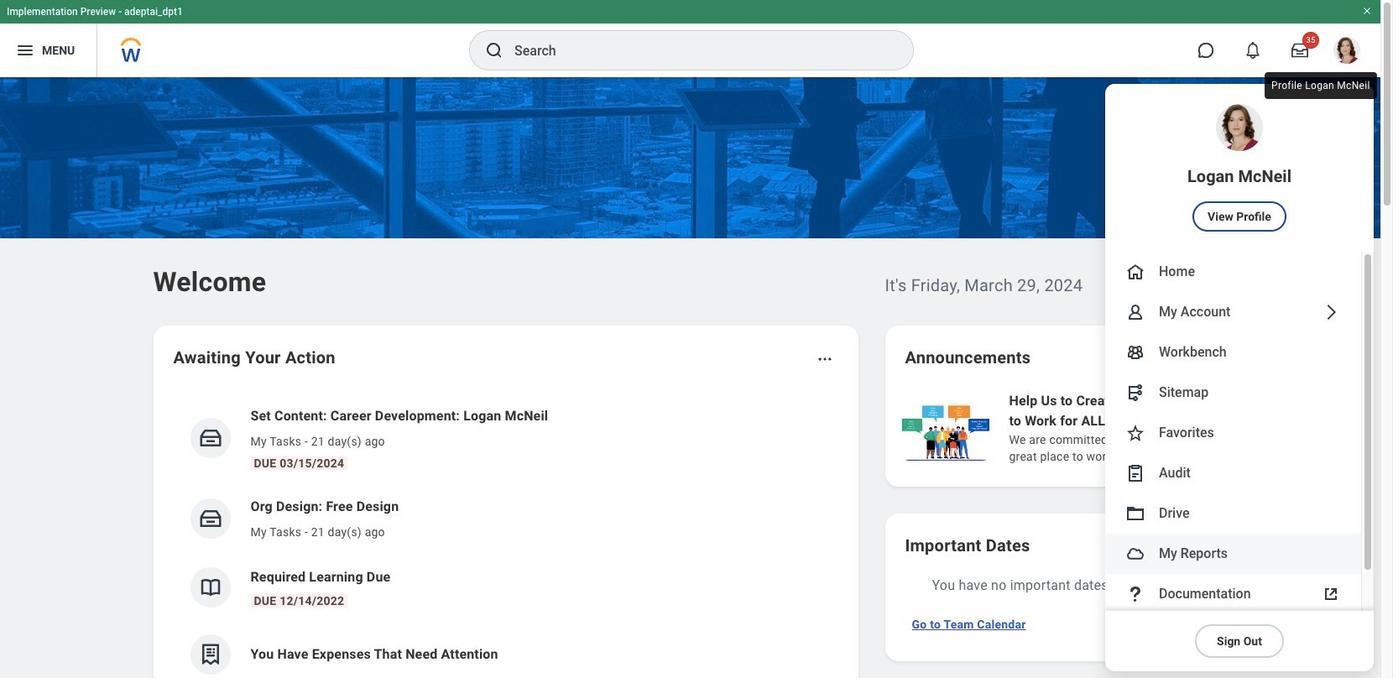 Task type: vqa. For each thing, say whether or not it's contained in the screenshot.
justify icon
yes



Task type: describe. For each thing, give the bounding box(es) containing it.
6 menu item from the top
[[1106, 413, 1362, 453]]

paste image
[[1126, 463, 1146, 484]]

7 menu item from the top
[[1106, 453, 1362, 494]]

book open image
[[198, 575, 223, 600]]

chevron left small image
[[1156, 349, 1172, 366]]

2 inbox image from the top
[[198, 506, 223, 531]]

8 menu item from the top
[[1106, 494, 1362, 534]]

1 horizontal spatial list
[[899, 390, 1394, 467]]

star image
[[1126, 423, 1146, 443]]

notifications large image
[[1245, 42, 1262, 59]]

user image
[[1126, 302, 1146, 322]]

close environment banner image
[[1363, 6, 1373, 16]]

inbox large image
[[1292, 42, 1309, 59]]

4 menu item from the top
[[1106, 332, 1362, 373]]

9 menu item from the top
[[1106, 534, 1362, 574]]

question image
[[1126, 584, 1146, 604]]

endpoints image
[[1126, 383, 1146, 403]]

2 menu item from the top
[[1106, 252, 1362, 292]]



Task type: locate. For each thing, give the bounding box(es) containing it.
status
[[1117, 351, 1144, 364]]

dashboard expenses image
[[198, 642, 223, 667]]

inbox image
[[198, 426, 223, 451], [198, 506, 223, 531]]

justify image
[[15, 40, 35, 60]]

home image
[[1126, 262, 1146, 282]]

list
[[899, 390, 1394, 467], [173, 393, 838, 678]]

10 menu item from the top
[[1106, 574, 1362, 615]]

1 inbox image from the top
[[198, 426, 223, 451]]

3 menu item from the top
[[1106, 292, 1362, 332]]

search image
[[484, 40, 505, 60]]

banner
[[0, 0, 1381, 672]]

contact card matrix manager image
[[1126, 343, 1146, 363]]

folder open image
[[1126, 504, 1146, 524]]

ext link image
[[1321, 584, 1342, 604]]

tooltip
[[1262, 69, 1381, 102]]

chevron right image
[[1321, 302, 1342, 322]]

0 horizontal spatial list
[[173, 393, 838, 678]]

0 vertical spatial inbox image
[[198, 426, 223, 451]]

menu item
[[1106, 84, 1374, 252], [1106, 252, 1362, 292], [1106, 292, 1362, 332], [1106, 332, 1362, 373], [1106, 373, 1362, 413], [1106, 413, 1362, 453], [1106, 453, 1362, 494], [1106, 494, 1362, 534], [1106, 534, 1362, 574], [1106, 574, 1362, 615]]

1 menu item from the top
[[1106, 84, 1374, 252]]

chevron right small image
[[1186, 349, 1203, 366]]

1 vertical spatial inbox image
[[198, 506, 223, 531]]

Search Workday  search field
[[515, 32, 879, 69]]

5 menu item from the top
[[1106, 373, 1362, 413]]

logan mcneil image
[[1334, 37, 1361, 64]]

menu
[[1106, 84, 1374, 672]]

main content
[[0, 77, 1394, 678]]

avatar image
[[1126, 544, 1146, 564]]



